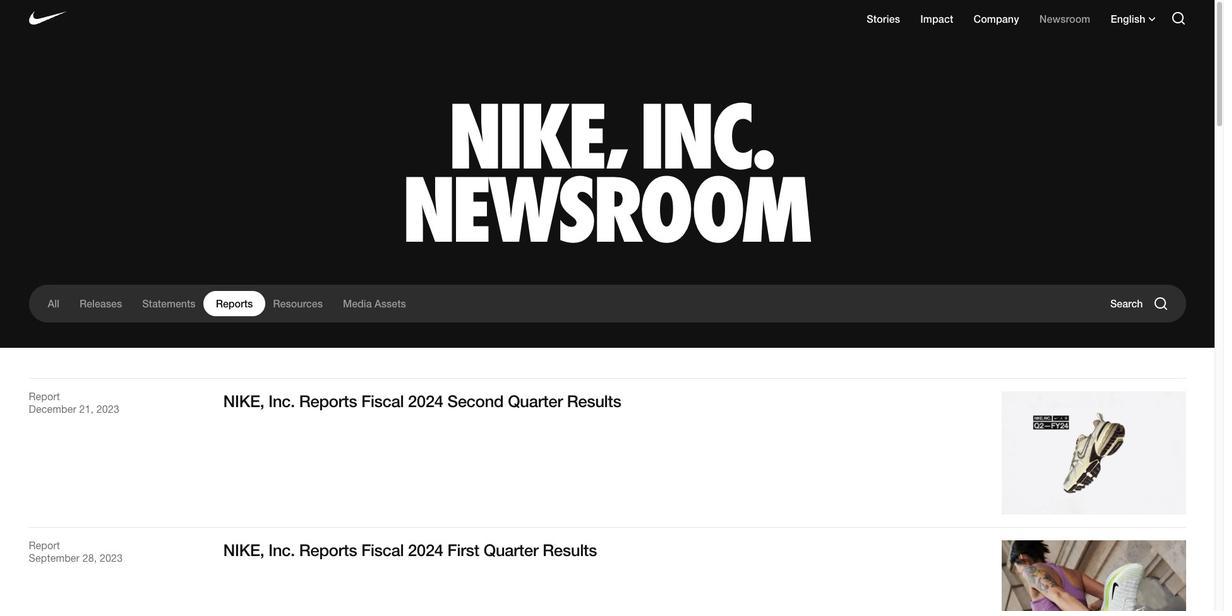 Task type: locate. For each thing, give the bounding box(es) containing it.
2 inc. from the top
[[269, 541, 295, 561]]

results for nike, inc. reports fiscal 2024 second quarter results
[[567, 392, 622, 412]]

nike, for nike, inc. reports fiscal 2024 first quarter results
[[223, 541, 264, 561]]

21,
[[79, 404, 94, 415]]

2 report from the top
[[29, 540, 60, 552]]

second
[[448, 392, 504, 412]]

english
[[1111, 12, 1146, 24]]

reports for nike, inc. reports fiscal 2024 first quarter results
[[299, 541, 357, 561]]

2 fiscal from the top
[[361, 541, 404, 561]]

2 vertical spatial nike,
[[223, 541, 264, 561]]

0 vertical spatial results
[[567, 392, 622, 412]]

1 vertical spatial quarter
[[484, 541, 539, 561]]

stories link
[[867, 12, 901, 24]]

1 vertical spatial 2024
[[408, 541, 443, 561]]

2024 left 'second'
[[408, 392, 443, 412]]

2 vertical spatial reports
[[299, 541, 357, 561]]

report inside report september 28, 2023
[[29, 540, 60, 552]]

inc.
[[269, 392, 295, 412], [269, 541, 295, 561]]

media
[[343, 298, 372, 310]]

resources
[[273, 298, 323, 310]]

report inside "report december 21, 2023"
[[29, 391, 60, 403]]

quarter right first
[[484, 541, 539, 561]]

2023 inside "report december 21, 2023"
[[97, 404, 119, 415]]

fiscal
[[361, 392, 404, 412], [361, 541, 404, 561]]

1 vertical spatial nike,
[[223, 392, 264, 412]]

reports for nike, inc. reports fiscal 2024 second quarter results
[[299, 392, 357, 412]]

newsroom link
[[1040, 12, 1091, 24]]

quarter
[[508, 392, 563, 412], [484, 541, 539, 561]]

nike, for nike, inc. reports fiscal 2024 second quarter results
[[223, 392, 264, 412]]

1 inc. from the top
[[269, 392, 295, 412]]

1 vertical spatial report
[[29, 540, 60, 552]]

results for nike, inc. reports fiscal 2024 first quarter results
[[543, 541, 597, 561]]

0 vertical spatial inc.
[[269, 392, 295, 412]]

nike,
[[451, 83, 616, 192], [223, 392, 264, 412], [223, 541, 264, 561]]

0 vertical spatial reports
[[216, 298, 253, 310]]

first
[[448, 541, 480, 561]]

1 report from the top
[[29, 391, 60, 403]]

statements
[[142, 298, 196, 310]]

2024
[[408, 392, 443, 412], [408, 541, 443, 561]]

impact link
[[921, 12, 954, 24]]

quarter for second
[[508, 392, 563, 412]]

0 vertical spatial fiscal
[[361, 392, 404, 412]]

1 vertical spatial reports
[[299, 392, 357, 412]]

impact
[[921, 12, 954, 24]]

report up september
[[29, 540, 60, 552]]

1 vertical spatial fiscal
[[361, 541, 404, 561]]

0 vertical spatial quarter
[[508, 392, 563, 412]]

company
[[974, 12, 1020, 24]]

0 vertical spatial report
[[29, 391, 60, 403]]

2023
[[97, 404, 119, 415], [100, 553, 123, 564]]

results
[[567, 392, 622, 412], [543, 541, 597, 561]]

newsroom
[[405, 156, 811, 265]]

2023 inside report september 28, 2023
[[100, 553, 123, 564]]

december
[[29, 404, 76, 415]]

1 fiscal from the top
[[361, 392, 404, 412]]

2023 right 21,
[[97, 404, 119, 415]]

1 vertical spatial inc.
[[269, 541, 295, 561]]

2 2024 from the top
[[408, 541, 443, 561]]

nike, for nike, inc.
[[451, 83, 616, 192]]

inc.
[[642, 83, 765, 192]]

report up december
[[29, 391, 60, 403]]

0 vertical spatial 2024
[[408, 392, 443, 412]]

2024 left first
[[408, 541, 443, 561]]

open search image
[[1172, 10, 1187, 26]]

report
[[29, 391, 60, 403], [29, 540, 60, 552]]

2023 right 28,
[[100, 553, 123, 564]]

report for nike, inc. reports fiscal 2024 second quarter results
[[29, 391, 60, 403]]

fiscal for first
[[361, 541, 404, 561]]

1 vertical spatial 2023
[[100, 553, 123, 564]]

1 2024 from the top
[[408, 392, 443, 412]]

stories
[[867, 12, 901, 24]]

company link
[[974, 12, 1020, 24]]

home image
[[29, 7, 67, 29]]

0 vertical spatial nike,
[[451, 83, 616, 192]]

quarter right 'second'
[[508, 392, 563, 412]]

assets
[[375, 298, 406, 310]]

reports
[[216, 298, 253, 310], [299, 392, 357, 412], [299, 541, 357, 561]]

1 vertical spatial results
[[543, 541, 597, 561]]

0 vertical spatial 2023
[[97, 404, 119, 415]]



Task type: describe. For each thing, give the bounding box(es) containing it.
newsroom
[[1040, 12, 1091, 24]]

media assets link
[[331, 291, 419, 317]]

inc. for nike, inc. reports fiscal 2024 first quarter results
[[269, 541, 295, 561]]

quarter for first
[[484, 541, 539, 561]]

releases link
[[67, 291, 135, 317]]

statements link
[[130, 291, 208, 317]]

september
[[29, 553, 80, 564]]

2023 for nike, inc. reports fiscal 2024 first quarter results
[[100, 553, 123, 564]]

resources link
[[261, 291, 336, 317]]

report for nike, inc. reports fiscal 2024 first quarter results
[[29, 540, 60, 552]]

search
[[1111, 298, 1144, 310]]

nike, inc. reports fiscal 2024 second quarter results
[[223, 392, 622, 412]]

report september 28, 2023
[[29, 540, 123, 564]]

search button
[[1111, 291, 1180, 317]]

inc. for nike, inc. reports fiscal 2024 second quarter results
[[269, 392, 295, 412]]

report december 21, 2023
[[29, 391, 119, 415]]

fiscal for second
[[361, 392, 404, 412]]

releases
[[80, 298, 122, 310]]

all
[[48, 298, 59, 310]]

all link
[[35, 291, 72, 317]]

2024 for second
[[408, 392, 443, 412]]

english button
[[1111, 12, 1156, 24]]

2024 for first
[[408, 541, 443, 561]]

nike, inc.
[[451, 83, 765, 192]]

2023 for nike, inc. reports fiscal 2024 second quarter results
[[97, 404, 119, 415]]

media assets
[[343, 298, 406, 310]]

28,
[[83, 553, 97, 564]]

reports link
[[203, 291, 266, 317]]

nike, inc. reports fiscal 2024 first quarter results
[[223, 541, 597, 561]]



Task type: vqa. For each thing, say whether or not it's contained in the screenshot.
the Reports for NIKE, Inc. Reports Fiscal 2024 Second Quarter Results
yes



